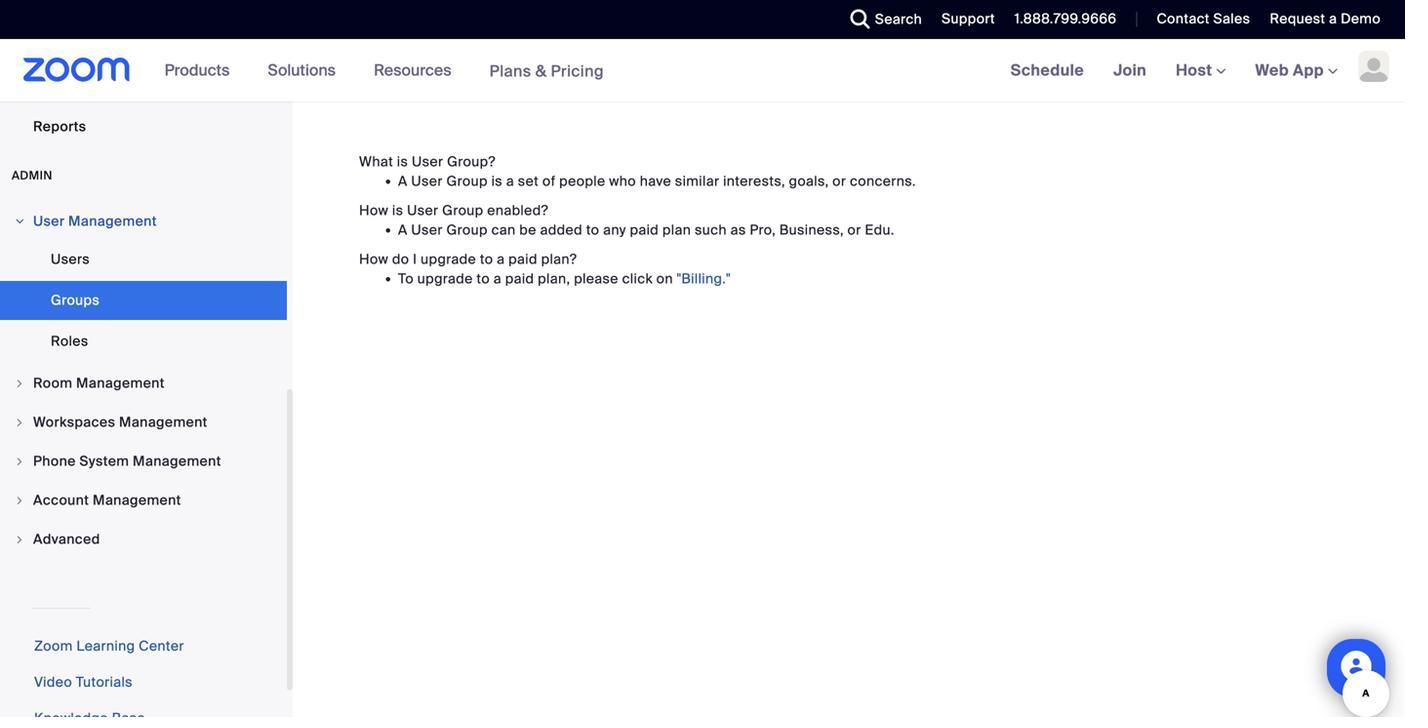 Task type: locate. For each thing, give the bounding box(es) containing it.
plans
[[490, 61, 531, 81]]

right image inside user management menu item
[[14, 216, 25, 227]]

groups
[[51, 291, 100, 309]]

concerns.
[[850, 172, 916, 190]]

1 right image from the top
[[14, 378, 25, 389]]

management down workspaces management menu item
[[133, 452, 221, 470]]

0 vertical spatial to
[[586, 221, 600, 239]]

advanced menu item
[[0, 521, 287, 558]]

search
[[875, 10, 922, 28]]

0 vertical spatial upgrade
[[421, 250, 476, 268]]

0 vertical spatial paid
[[630, 221, 659, 239]]

3 right image from the top
[[14, 456, 25, 467]]

schedule
[[1011, 60, 1084, 81]]

people
[[559, 172, 606, 190]]

contact sales link
[[1142, 0, 1255, 39], [1157, 10, 1251, 28]]

0 vertical spatial or
[[833, 172, 846, 190]]

1 vertical spatial group
[[442, 202, 484, 220]]

request a demo
[[1270, 10, 1381, 28]]

paid left plan,
[[505, 270, 534, 288]]

2 a from the top
[[398, 221, 408, 239]]

right image
[[14, 216, 25, 227], [14, 534, 25, 546]]

upgrade right i
[[421, 250, 476, 268]]

group?
[[447, 153, 496, 171]]

2 vertical spatial paid
[[505, 270, 534, 288]]

0 vertical spatial a
[[398, 172, 408, 190]]

how inside how is user group enabled? a user group can be added to any paid plan such as pro, business, or edu.
[[359, 202, 389, 220]]

right image inside phone system management menu item
[[14, 456, 25, 467]]

right image left 'advanced'
[[14, 534, 25, 546]]

0 vertical spatial right image
[[14, 216, 25, 227]]

2 vertical spatial to
[[477, 270, 490, 288]]

1 vertical spatial a
[[398, 221, 408, 239]]

2 vertical spatial group
[[446, 221, 488, 239]]

1.888.799.9666 button
[[1000, 0, 1122, 39], [1015, 10, 1117, 28]]

right image left workspaces
[[14, 417, 25, 428]]

2 vertical spatial is
[[392, 202, 403, 220]]

right image inside account management menu item
[[14, 495, 25, 507]]

management
[[68, 212, 157, 230], [76, 374, 165, 392], [119, 413, 208, 431], [133, 452, 221, 470], [93, 491, 181, 509]]

right image inside workspaces management menu item
[[14, 417, 25, 428]]

meetings navigation
[[996, 39, 1405, 103]]

paid right any
[[630, 221, 659, 239]]

right image
[[14, 378, 25, 389], [14, 417, 25, 428], [14, 456, 25, 467], [14, 495, 25, 507]]

tutorials
[[76, 673, 133, 691]]

users link
[[0, 240, 287, 279]]

is right what
[[397, 153, 408, 171]]

is up do
[[392, 202, 403, 220]]

paid down be at the top left of page
[[509, 250, 538, 268]]

a
[[398, 172, 408, 190], [398, 221, 408, 239]]

zoom learning center link
[[34, 637, 184, 655]]

please
[[574, 270, 619, 288]]

video tutorials link
[[34, 673, 133, 691]]

right image inside advanced 'menu item'
[[14, 534, 25, 546]]

admin
[[12, 168, 52, 183]]

how do i upgrade to a paid plan? to upgrade to a paid plan, please click on "billing."
[[359, 250, 731, 288]]

management inside menu item
[[68, 212, 157, 230]]

or
[[833, 172, 846, 190], [848, 221, 861, 239]]

1.888.799.9666
[[1015, 10, 1117, 28]]

is inside how is user group enabled? a user group can be added to any paid plan such as pro, business, or edu.
[[392, 202, 403, 220]]

products
[[165, 60, 230, 81]]

product information navigation
[[150, 39, 619, 103]]

room
[[33, 374, 73, 392]]

right image for user management
[[14, 216, 25, 227]]

demo
[[1341, 10, 1381, 28]]

0 vertical spatial is
[[397, 153, 408, 171]]

1 vertical spatial right image
[[14, 534, 25, 546]]

advanced
[[33, 530, 100, 548]]

system
[[79, 452, 129, 470]]

2 how from the top
[[359, 250, 389, 268]]

scheduler
[[33, 77, 102, 95]]

management down room management menu item
[[119, 413, 208, 431]]

is
[[397, 153, 408, 171], [491, 172, 503, 190], [392, 202, 403, 220]]

account management menu item
[[0, 482, 287, 519]]

0 horizontal spatial or
[[833, 172, 846, 190]]

1 how from the top
[[359, 202, 389, 220]]

is left set
[[491, 172, 503, 190]]

upgrade
[[421, 250, 476, 268], [417, 270, 473, 288]]

room management
[[33, 374, 165, 392]]

group inside what is user group? a user group is a set of people who have similar interests, goals, or concerns.
[[446, 172, 488, 190]]

banner
[[0, 39, 1405, 103]]

web app button
[[1256, 60, 1338, 81]]

management for room management
[[76, 374, 165, 392]]

right image for account management
[[14, 495, 25, 507]]

1 vertical spatial paid
[[509, 250, 538, 268]]

1 vertical spatial or
[[848, 221, 861, 239]]

1 vertical spatial how
[[359, 250, 389, 268]]

phone
[[33, 452, 76, 470]]

upgrade right to
[[417, 270, 473, 288]]

contact sales
[[1157, 10, 1251, 28]]

right image inside room management menu item
[[14, 378, 25, 389]]

how for how do i upgrade to a paid plan? to upgrade to a paid plan, please click on "billing."
[[359, 250, 389, 268]]

management up users link
[[68, 212, 157, 230]]

plan?
[[541, 250, 577, 268]]

paid
[[630, 221, 659, 239], [509, 250, 538, 268], [505, 270, 534, 288]]

how down what
[[359, 202, 389, 220]]

workspaces
[[33, 413, 115, 431]]

4 right image from the top
[[14, 495, 25, 507]]

group
[[446, 172, 488, 190], [442, 202, 484, 220], [446, 221, 488, 239]]

roles
[[51, 332, 88, 350]]

how left do
[[359, 250, 389, 268]]

0 vertical spatial group
[[446, 172, 488, 190]]

right image left room
[[14, 378, 25, 389]]

learning
[[77, 637, 135, 655]]

1 right image from the top
[[14, 216, 25, 227]]

to
[[586, 221, 600, 239], [480, 250, 493, 268], [477, 270, 490, 288]]

admin menu menu
[[0, 203, 287, 560]]

0 vertical spatial how
[[359, 202, 389, 220]]

to left any
[[586, 221, 600, 239]]

how is user group enabled? a user group can be added to any paid plan such as pro, business, or edu.
[[359, 202, 895, 239]]

or right goals,
[[833, 172, 846, 190]]

right image left phone
[[14, 456, 25, 467]]

right image down admin
[[14, 216, 25, 227]]

management down phone system management menu item
[[93, 491, 181, 509]]

how inside how do i upgrade to a paid plan? to upgrade to a paid plan, please click on "billing."
[[359, 250, 389, 268]]

1 a from the top
[[398, 172, 408, 190]]

user inside menu item
[[33, 212, 65, 230]]

a inside how is user group enabled? a user group can be added to any paid plan such as pro, business, or edu.
[[398, 221, 408, 239]]

workspaces management
[[33, 413, 208, 431]]

support link
[[927, 0, 1000, 39], [942, 10, 995, 28]]

2 right image from the top
[[14, 534, 25, 546]]

solutions
[[268, 60, 336, 81]]

any
[[603, 221, 626, 239]]

is for enabled?
[[392, 202, 403, 220]]

reports
[[33, 118, 86, 136]]

to left plan,
[[477, 270, 490, 288]]

management up workspaces management
[[76, 374, 165, 392]]

business,
[[780, 221, 844, 239]]

2 right image from the top
[[14, 417, 25, 428]]

management for user management
[[68, 212, 157, 230]]

how
[[359, 202, 389, 220], [359, 250, 389, 268]]

to down can on the left
[[480, 250, 493, 268]]

or left "edu."
[[848, 221, 861, 239]]

groups link
[[0, 281, 287, 320]]

right image left account
[[14, 495, 25, 507]]

banner containing products
[[0, 39, 1405, 103]]

profile picture image
[[1359, 51, 1390, 82]]

a
[[1329, 10, 1337, 28], [506, 172, 514, 190], [497, 250, 505, 268], [494, 270, 502, 288]]

user
[[412, 153, 443, 171], [411, 172, 443, 190], [407, 202, 439, 220], [33, 212, 65, 230], [411, 221, 443, 239]]

center
[[139, 637, 184, 655]]

request a demo link
[[1255, 0, 1405, 39], [1270, 10, 1381, 28]]

plans & pricing link
[[490, 61, 604, 81], [490, 61, 604, 81]]

1 horizontal spatial or
[[848, 221, 861, 239]]



Task type: describe. For each thing, give the bounding box(es) containing it.
do
[[392, 250, 409, 268]]

resources
[[374, 60, 451, 81]]

interests,
[[723, 172, 785, 190]]

edu.
[[865, 221, 895, 239]]

scheduler link
[[0, 66, 287, 105]]

1 vertical spatial is
[[491, 172, 503, 190]]

what
[[359, 153, 393, 171]]

1 vertical spatial to
[[480, 250, 493, 268]]

video
[[34, 673, 72, 691]]

plan
[[663, 221, 691, 239]]

plan,
[[538, 270, 570, 288]]

similar
[[675, 172, 720, 190]]

right image for room management
[[14, 378, 25, 389]]

user management
[[33, 212, 157, 230]]

a inside what is user group? a user group is a set of people who have similar interests, goals, or concerns.
[[506, 172, 514, 190]]

on
[[656, 270, 673, 288]]

right image for advanced
[[14, 534, 25, 546]]

video tutorials
[[34, 673, 133, 691]]

management for account management
[[93, 491, 181, 509]]

to inside how is user group enabled? a user group can be added to any paid plan such as pro, business, or edu.
[[586, 221, 600, 239]]

click
[[622, 270, 653, 288]]

&
[[535, 61, 547, 81]]

phone system management menu item
[[0, 443, 287, 480]]

be
[[520, 221, 537, 239]]

management for workspaces management
[[119, 413, 208, 431]]

1 vertical spatial upgrade
[[417, 270, 473, 288]]

pro,
[[750, 221, 776, 239]]

or inside how is user group enabled? a user group can be added to any paid plan such as pro, business, or edu.
[[848, 221, 861, 239]]

plans & pricing
[[490, 61, 604, 81]]

host button
[[1176, 60, 1226, 81]]

or inside what is user group? a user group is a set of people who have similar interests, goals, or concerns.
[[833, 172, 846, 190]]

workspaces management menu item
[[0, 404, 287, 441]]

request
[[1270, 10, 1326, 28]]

app
[[1293, 60, 1324, 81]]

of
[[542, 172, 556, 190]]

what is user group? a user group is a set of people who have similar interests, goals, or concerns.
[[359, 153, 916, 190]]

schedule link
[[996, 39, 1099, 101]]

users
[[51, 250, 90, 268]]

goals,
[[789, 172, 829, 190]]

join
[[1114, 60, 1147, 81]]

paid inside how is user group enabled? a user group can be added to any paid plan such as pro, business, or edu.
[[630, 221, 659, 239]]

reports link
[[0, 107, 287, 146]]

who
[[609, 172, 636, 190]]

set
[[518, 172, 539, 190]]

support
[[942, 10, 995, 28]]

right image for phone system management
[[14, 456, 25, 467]]

right image for workspaces management
[[14, 417, 25, 428]]

user management menu item
[[0, 203, 287, 240]]

such
[[695, 221, 727, 239]]

resources button
[[374, 39, 460, 101]]

account
[[33, 491, 89, 509]]

contact
[[1157, 10, 1210, 28]]

account management
[[33, 491, 181, 509]]

pricing
[[551, 61, 604, 81]]

join link
[[1099, 39, 1162, 101]]

have
[[640, 172, 672, 190]]

is for a
[[397, 153, 408, 171]]

web app
[[1256, 60, 1324, 81]]

zoom
[[34, 637, 73, 655]]

user management menu
[[0, 240, 287, 363]]

web
[[1256, 60, 1289, 81]]

roles link
[[0, 322, 287, 361]]

room management menu item
[[0, 365, 287, 402]]

enabled?
[[487, 202, 549, 220]]

added
[[540, 221, 583, 239]]

as
[[731, 221, 746, 239]]

search button
[[836, 0, 927, 39]]

to
[[398, 270, 414, 288]]

how for how is user group enabled? a user group can be added to any paid plan such as pro, business, or edu.
[[359, 202, 389, 220]]

zoom learning center
[[34, 637, 184, 655]]

side navigation navigation
[[0, 0, 293, 717]]

personal menu menu
[[0, 0, 287, 148]]

i
[[413, 250, 417, 268]]

a inside what is user group? a user group is a set of people who have similar interests, goals, or concerns.
[[398, 172, 408, 190]]

sales
[[1214, 10, 1251, 28]]

"billing." link
[[677, 270, 731, 288]]

zoom logo image
[[23, 58, 130, 82]]

can
[[491, 221, 516, 239]]

"billing."
[[677, 270, 731, 288]]

host
[[1176, 60, 1217, 81]]

solutions button
[[268, 39, 345, 101]]

phone system management
[[33, 452, 221, 470]]

products button
[[165, 39, 239, 101]]



Task type: vqa. For each thing, say whether or not it's contained in the screenshot.
CHAT WITH BOT image
no



